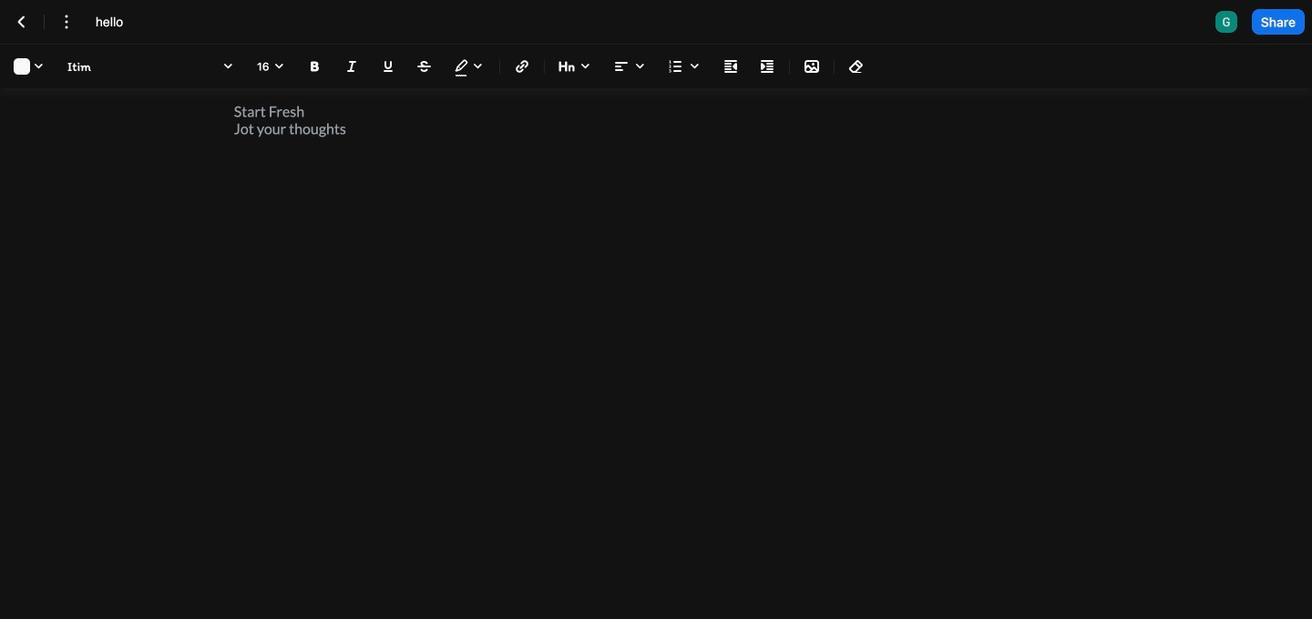 Task type: describe. For each thing, give the bounding box(es) containing it.
generic name image
[[1215, 11, 1237, 33]]

decrease indent image
[[720, 56, 742, 77]]

all notes image
[[11, 11, 33, 33]]

link image
[[511, 56, 533, 77]]

more image
[[56, 11, 77, 33]]

bold image
[[304, 56, 326, 77]]

strikethrough image
[[414, 56, 436, 77]]

underline image
[[377, 56, 399, 77]]

increase indent image
[[756, 56, 778, 77]]

insert image image
[[801, 56, 823, 77]]



Task type: locate. For each thing, give the bounding box(es) containing it.
clear style image
[[846, 56, 868, 77]]

None text field
[[96, 13, 146, 31]]

italic image
[[341, 56, 363, 77]]



Task type: vqa. For each thing, say whether or not it's contained in the screenshot.
web
no



